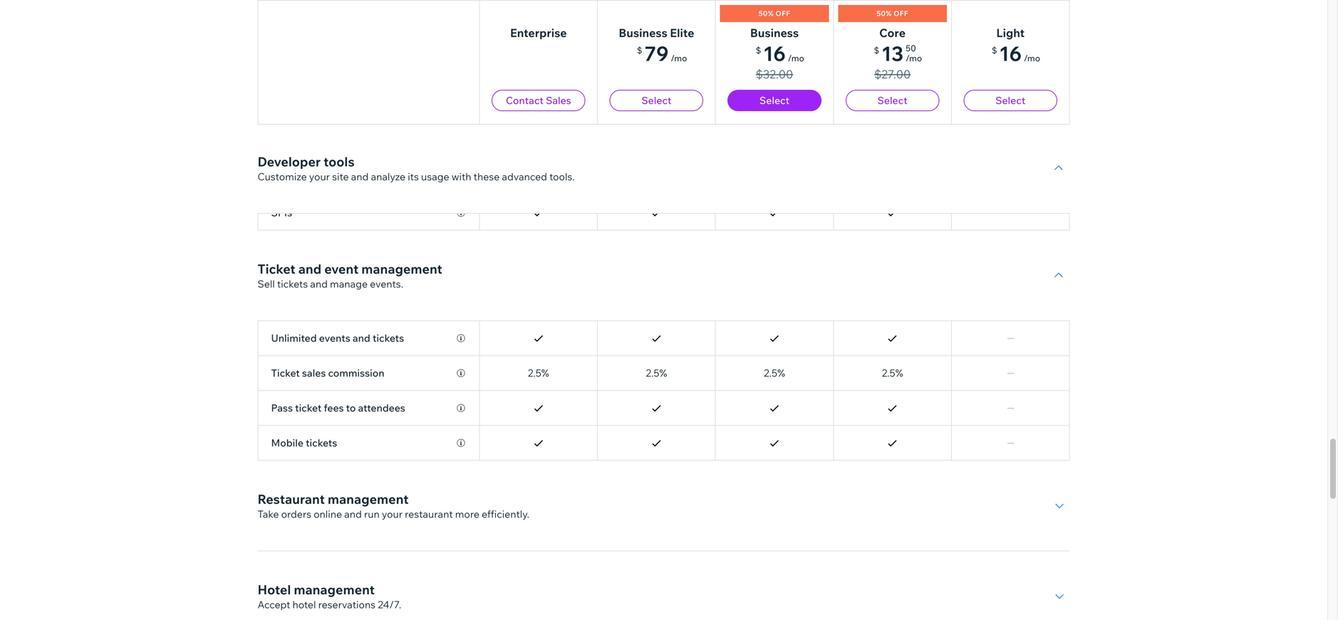 Task type: describe. For each thing, give the bounding box(es) containing it.
light
[[997, 26, 1025, 40]]

enterprise
[[510, 26, 567, 40]]

$ inside business $ 16 /mo $32.00
[[756, 45, 762, 56]]

elite
[[670, 26, 695, 40]]

$ inside core $ 13 50 /mo $27.00
[[874, 45, 880, 56]]

management for restaurant management
[[328, 491, 409, 507]]

accept
[[258, 599, 290, 611]]

handlers
[[343, 171, 384, 184]]

analyze
[[371, 170, 406, 183]]

developer tools customize your site and analyze its usage with these advanced tools.
[[258, 154, 575, 183]]

attendees
[[358, 402, 406, 414]]

core $ 13 50 /mo $27.00
[[874, 26, 923, 81]]

2 vertical spatial tickets
[[306, 437, 337, 449]]

its
[[408, 170, 419, 183]]

3 select button from the left
[[846, 90, 940, 111]]

ticket sales commission
[[271, 367, 385, 379]]

and left manage in the left of the page
[[310, 278, 328, 290]]

orders
[[281, 508, 312, 520]]

site
[[332, 170, 349, 183]]

2 2.5% from the left
[[646, 367, 668, 379]]

run
[[364, 508, 380, 520]]

select for first select button from the left
[[642, 94, 672, 107]]

with
[[452, 170, 472, 183]]

business elite $ 79 /mo
[[619, 26, 695, 66]]

developer
[[258, 154, 321, 170]]

50% for 16
[[759, 9, 774, 18]]

50% off for 13
[[877, 9, 909, 18]]

50% for 13
[[877, 9, 892, 18]]

$ 16 /mo
[[992, 41, 1041, 66]]

30
[[651, 102, 663, 114]]

commission
[[328, 367, 385, 379]]

select for second select button from right
[[878, 94, 908, 107]]

sales
[[546, 94, 572, 107]]

business for $
[[619, 26, 668, 40]]

spis
[[271, 206, 292, 219]]

4 select button from the left
[[964, 90, 1058, 111]]

usage
[[421, 170, 450, 183]]

pass ticket fees to attendees
[[271, 402, 406, 414]]

hotel management accept hotel reservations 24/7.
[[258, 582, 402, 611]]

13
[[882, 41, 904, 66]]

events
[[319, 332, 351, 344]]

2 16 from the left
[[1000, 41, 1022, 66]]

/mo inside $ 16 /mo
[[1025, 53, 1041, 63]]

backend event handlers
[[271, 171, 384, 184]]

hotel
[[258, 582, 291, 598]]

pass
[[271, 402, 293, 414]]

management inside the ticket and event management sell tickets and manage events.
[[362, 261, 443, 277]]

management for hotel management
[[294, 582, 375, 598]]

restaurant
[[258, 491, 325, 507]]

16 inside business $ 16 /mo $32.00
[[764, 41, 786, 66]]

restaurant
[[405, 508, 453, 520]]

efficiently.
[[482, 508, 530, 520]]

1 2.5% from the left
[[528, 367, 550, 379]]

ticket for and
[[258, 261, 296, 277]]

custom
[[521, 102, 557, 114]]

24/7.
[[378, 599, 402, 611]]

and up unlimited
[[299, 261, 322, 277]]

contact
[[506, 94, 544, 107]]

manage
[[330, 278, 368, 290]]

$27.00
[[875, 67, 911, 81]]

and inside developer tools customize your site and analyze its usage with these advanced tools.
[[351, 170, 369, 183]]



Task type: locate. For each thing, give the bounding box(es) containing it.
2 select button from the left
[[728, 90, 822, 111]]

1 $ from the left
[[637, 45, 643, 56]]

your left site on the left of page
[[309, 170, 330, 183]]

4 $ from the left
[[992, 45, 998, 56]]

backend
[[271, 171, 312, 184]]

2 50% off from the left
[[877, 9, 909, 18]]

1 horizontal spatial 3
[[1008, 102, 1014, 114]]

select down $27.00
[[878, 94, 908, 107]]

business up $32.00
[[751, 26, 799, 40]]

your
[[309, 170, 330, 183], [382, 508, 403, 520]]

50% up business $ 16 /mo $32.00
[[759, 9, 774, 18]]

/mo inside core $ 13 50 /mo $27.00
[[906, 53, 923, 63]]

events.
[[370, 278, 404, 290]]

to
[[346, 402, 356, 414]]

$ left 13
[[874, 45, 880, 56]]

ticket for sales
[[271, 367, 300, 379]]

2 3 from the left
[[1008, 102, 1014, 114]]

business inside business $ 16 /mo $32.00
[[751, 26, 799, 40]]

ticket and event management sell tickets and manage events.
[[258, 261, 443, 290]]

select for first select button from the right
[[996, 94, 1026, 107]]

2 vertical spatial management
[[294, 582, 375, 598]]

ticket up sell
[[258, 261, 296, 277]]

4 /mo from the left
[[1025, 53, 1041, 63]]

and
[[351, 170, 369, 183], [299, 261, 322, 277], [310, 278, 328, 290], [353, 332, 371, 344], [344, 508, 362, 520]]

1 vertical spatial management
[[328, 491, 409, 507]]

hotel
[[293, 599, 316, 611]]

and right events
[[353, 332, 371, 344]]

2 select from the left
[[760, 94, 790, 107]]

ticket
[[295, 402, 322, 414]]

tools.
[[550, 170, 575, 183]]

and left run
[[344, 508, 362, 520]]

fees
[[324, 402, 344, 414]]

4 2.5% from the left
[[882, 367, 904, 379]]

business for 16
[[751, 26, 799, 40]]

customize
[[258, 170, 307, 183]]

mobile
[[271, 437, 304, 449]]

off
[[776, 9, 791, 18], [894, 9, 909, 18]]

/mo inside business $ 16 /mo $32.00
[[788, 53, 805, 63]]

/mo up $32.00
[[788, 53, 805, 63]]

select button down $32.00
[[728, 90, 822, 111]]

and right site on the left of page
[[351, 170, 369, 183]]

restaurant management take orders online and run your restaurant more efficiently.
[[258, 491, 530, 520]]

and inside restaurant management take orders online and run your restaurant more efficiently.
[[344, 508, 362, 520]]

50%
[[759, 9, 774, 18], [877, 9, 892, 18]]

2 $ from the left
[[756, 45, 762, 56]]

select button
[[610, 90, 704, 111], [728, 90, 822, 111], [846, 90, 940, 111], [964, 90, 1058, 111]]

1 horizontal spatial 50% off
[[877, 9, 909, 18]]

management inside hotel management accept hotel reservations 24/7.
[[294, 582, 375, 598]]

0 horizontal spatial 50%
[[759, 9, 774, 18]]

1 horizontal spatial your
[[382, 508, 403, 520]]

1 select button from the left
[[610, 90, 704, 111]]

$32.00
[[756, 67, 794, 81]]

unlimited events and tickets
[[271, 332, 404, 344]]

tickets
[[277, 278, 308, 290], [373, 332, 404, 344], [306, 437, 337, 449]]

50% off up core
[[877, 9, 909, 18]]

business
[[619, 26, 668, 40], [751, 26, 799, 40]]

/mo
[[671, 53, 688, 63], [788, 53, 805, 63], [906, 53, 923, 63], [1025, 53, 1041, 63]]

50
[[906, 43, 917, 53]]

/mo right 13
[[906, 53, 923, 63]]

50% off
[[759, 9, 791, 18], [877, 9, 909, 18]]

0 horizontal spatial business
[[619, 26, 668, 40]]

ticket inside the ticket and event management sell tickets and manage events.
[[258, 261, 296, 277]]

sell
[[258, 278, 275, 290]]

your right run
[[382, 508, 403, 520]]

0 horizontal spatial 50% off
[[759, 9, 791, 18]]

2 business from the left
[[751, 26, 799, 40]]

0 vertical spatial ticket
[[258, 261, 296, 277]]

0 horizontal spatial your
[[309, 170, 330, 183]]

50% off for 16
[[759, 9, 791, 18]]

16 down light
[[1000, 41, 1022, 66]]

1 horizontal spatial 50%
[[877, 9, 892, 18]]

50% off up business $ 16 /mo $32.00
[[759, 9, 791, 18]]

2 /mo from the left
[[788, 53, 805, 63]]

select for second select button from the left
[[760, 94, 790, 107]]

select down $32.00
[[760, 94, 790, 107]]

reservations
[[318, 599, 376, 611]]

0 vertical spatial event
[[314, 171, 341, 184]]

$ inside the business elite $ 79 /mo
[[637, 45, 643, 56]]

0 horizontal spatial 3
[[890, 102, 896, 114]]

event inside the ticket and event management sell tickets and manage events.
[[325, 261, 359, 277]]

event up manage in the left of the page
[[325, 261, 359, 277]]

select button down $ 16 /mo
[[964, 90, 1058, 111]]

0 vertical spatial tickets
[[277, 278, 308, 290]]

16 up $32.00
[[764, 41, 786, 66]]

3 select from the left
[[878, 94, 908, 107]]

off up core
[[894, 9, 909, 18]]

business inside the business elite $ 79 /mo
[[619, 26, 668, 40]]

1 16 from the left
[[764, 41, 786, 66]]

off for 16
[[776, 9, 791, 18]]

management inside restaurant management take orders online and run your restaurant more efficiently.
[[328, 491, 409, 507]]

select button down 79
[[610, 90, 704, 111]]

1 /mo from the left
[[671, 53, 688, 63]]

1 horizontal spatial business
[[751, 26, 799, 40]]

1 horizontal spatial off
[[894, 9, 909, 18]]

1 select from the left
[[642, 94, 672, 107]]

online
[[314, 508, 342, 520]]

1 3 from the left
[[890, 102, 896, 114]]

your inside developer tools customize your site and analyze its usage with these advanced tools.
[[309, 170, 330, 183]]

select down $ 16 /mo
[[996, 94, 1026, 107]]

10
[[769, 102, 781, 114]]

off up business $ 16 /mo $32.00
[[776, 9, 791, 18]]

1 vertical spatial your
[[382, 508, 403, 520]]

79
[[645, 41, 669, 66]]

sales
[[302, 367, 326, 379]]

/mo right 79
[[671, 53, 688, 63]]

these
[[474, 170, 500, 183]]

4 select from the left
[[996, 94, 1026, 107]]

1 horizontal spatial 16
[[1000, 41, 1022, 66]]

1 off from the left
[[776, 9, 791, 18]]

0 vertical spatial management
[[362, 261, 443, 277]]

3 /mo from the left
[[906, 53, 923, 63]]

off for 13
[[894, 9, 909, 18]]

mobile tickets
[[271, 437, 337, 449]]

/mo inside the business elite $ 79 /mo
[[671, 53, 688, 63]]

1 50% from the left
[[759, 9, 774, 18]]

3 down $27.00
[[890, 102, 896, 114]]

3 down $ 16 /mo
[[1008, 102, 1014, 114]]

$ left 79
[[637, 45, 643, 56]]

$ inside $ 16 /mo
[[992, 45, 998, 56]]

2 off from the left
[[894, 9, 909, 18]]

3
[[890, 102, 896, 114], [1008, 102, 1014, 114]]

ticket
[[258, 261, 296, 277], [271, 367, 300, 379]]

0 horizontal spatial off
[[776, 9, 791, 18]]

event
[[314, 171, 341, 184], [325, 261, 359, 277]]

$
[[637, 45, 643, 56], [756, 45, 762, 56], [874, 45, 880, 56], [992, 45, 998, 56]]

event down tools on the left top
[[314, 171, 341, 184]]

$ down light
[[992, 45, 998, 56]]

contact sales
[[506, 94, 572, 107]]

business $ 16 /mo $32.00
[[751, 26, 805, 81]]

more
[[455, 508, 480, 520]]

tickets right mobile
[[306, 437, 337, 449]]

2.5%
[[528, 367, 550, 379], [646, 367, 668, 379], [764, 367, 786, 379], [882, 367, 904, 379]]

1 vertical spatial ticket
[[271, 367, 300, 379]]

tickets up commission
[[373, 332, 404, 344]]

2 50% from the left
[[877, 9, 892, 18]]

core
[[880, 26, 906, 40]]

tickets right sell
[[277, 278, 308, 290]]

select button down $27.00
[[846, 90, 940, 111]]

0 vertical spatial your
[[309, 170, 330, 183]]

1 business from the left
[[619, 26, 668, 40]]

/mo down light
[[1025, 53, 1041, 63]]

take
[[258, 508, 279, 520]]

1 vertical spatial tickets
[[373, 332, 404, 344]]

management up reservations
[[294, 582, 375, 598]]

ticket left sales
[[271, 367, 300, 379]]

1 50% off from the left
[[759, 9, 791, 18]]

management up events.
[[362, 261, 443, 277]]

3 2.5% from the left
[[764, 367, 786, 379]]

advanced
[[502, 170, 548, 183]]

your inside restaurant management take orders online and run your restaurant more efficiently.
[[382, 508, 403, 520]]

tickets inside the ticket and event management sell tickets and manage events.
[[277, 278, 308, 290]]

3 $ from the left
[[874, 45, 880, 56]]

16
[[764, 41, 786, 66], [1000, 41, 1022, 66]]

$ up $32.00
[[756, 45, 762, 56]]

select down 79
[[642, 94, 672, 107]]

tools
[[324, 154, 355, 170]]

50% up core
[[877, 9, 892, 18]]

0 horizontal spatial 16
[[764, 41, 786, 66]]

select
[[642, 94, 672, 107], [760, 94, 790, 107], [878, 94, 908, 107], [996, 94, 1026, 107]]

unlimited
[[271, 332, 317, 344]]

management up run
[[328, 491, 409, 507]]

management
[[362, 261, 443, 277], [328, 491, 409, 507], [294, 582, 375, 598]]

business up 79
[[619, 26, 668, 40]]

1 vertical spatial event
[[325, 261, 359, 277]]

contact sales button
[[492, 90, 586, 111]]



Task type: vqa. For each thing, say whether or not it's contained in the screenshot.
the Take
yes



